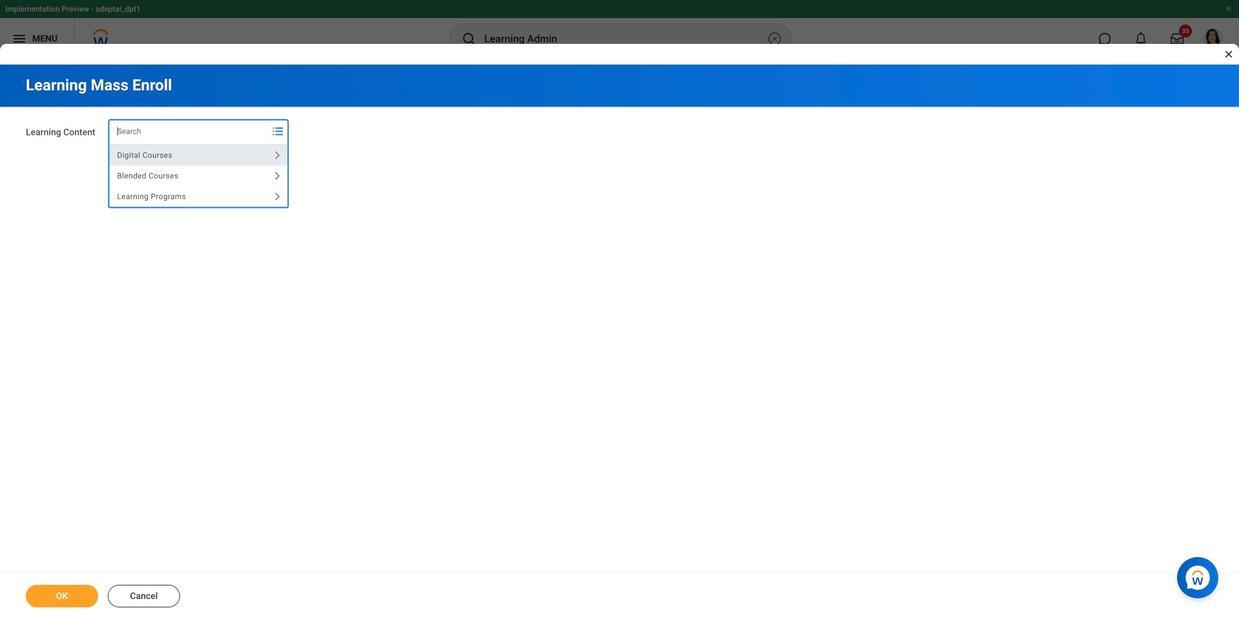 Task type: locate. For each thing, give the bounding box(es) containing it.
main content
[[0, 65, 1240, 619]]

1 vertical spatial chevron right small image
[[270, 189, 285, 204]]

chevron right small image
[[270, 168, 285, 184]]

2 chevron right small image from the top
[[270, 189, 285, 204]]

chevron right small image down chevron right small image
[[270, 189, 285, 204]]

dialog
[[0, 0, 1240, 619]]

banner
[[0, 0, 1240, 59]]

inbox large image
[[1171, 32, 1184, 45]]

prompts image
[[270, 124, 286, 139]]

0 vertical spatial chevron right small image
[[270, 148, 285, 163]]

chevron right small image
[[270, 148, 285, 163], [270, 189, 285, 204]]

search image
[[461, 31, 477, 46]]

x circle image
[[768, 31, 783, 46]]

Search field
[[109, 120, 268, 143]]

chevron right small image up chevron right small image
[[270, 148, 285, 163]]

1 chevron right small image from the top
[[270, 148, 285, 163]]

close environment banner image
[[1226, 5, 1233, 12]]



Task type: describe. For each thing, give the bounding box(es) containing it.
workday assistant region
[[1178, 552, 1224, 599]]

close learning mass enroll image
[[1224, 49, 1235, 59]]

profile logan mcneil element
[[1196, 25, 1232, 53]]

notifications large image
[[1135, 32, 1148, 45]]



Task type: vqa. For each thing, say whether or not it's contained in the screenshot.
the topmost chevron right small icon
yes



